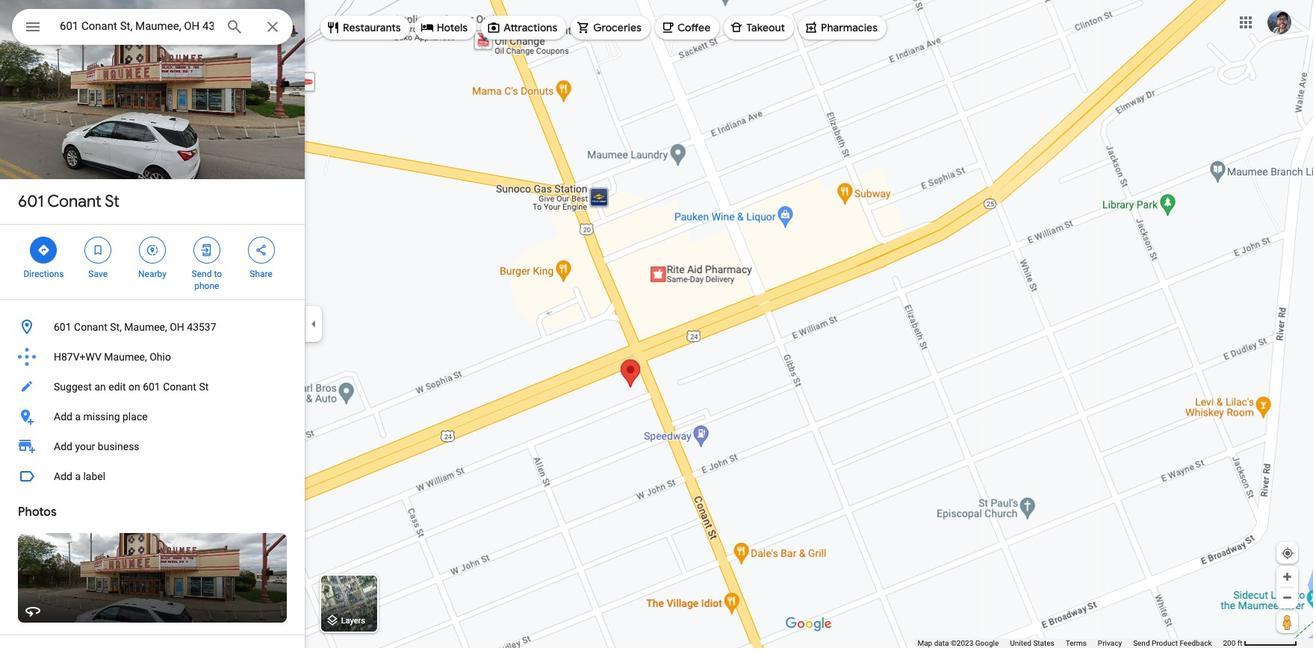 Task type: locate. For each thing, give the bounding box(es) containing it.
0 vertical spatial a
[[75, 411, 81, 423]]

601 conant st
[[18, 191, 120, 212]]

place
[[123, 411, 148, 423]]

united states
[[1011, 640, 1055, 648]]

0 vertical spatial send
[[192, 269, 212, 280]]

maumee,
[[124, 321, 167, 333], [104, 351, 147, 363]]

google account: cj baylor  
(christian.baylor@adept.ai) image
[[1268, 10, 1292, 34]]

st up actions for 601 conant st region
[[105, 191, 120, 212]]

send
[[192, 269, 212, 280], [1134, 640, 1151, 648]]

suggest an edit on 601 conant st
[[54, 381, 209, 393]]

hotels button
[[415, 10, 477, 46]]

1 horizontal spatial 601
[[54, 321, 71, 333]]

601 conant st, maumee, oh 43537 button
[[0, 312, 305, 342]]

1 add from the top
[[54, 411, 72, 423]]

a left "missing"
[[75, 411, 81, 423]]

0 horizontal spatial st
[[105, 191, 120, 212]]

h87v+wv
[[54, 351, 102, 363]]

show your location image
[[1282, 547, 1295, 561]]

601 for 601 conant st
[[18, 191, 44, 212]]

601 up "h87v+wv"
[[54, 321, 71, 333]]

groceries button
[[571, 10, 651, 46]]

None field
[[60, 17, 214, 35]]

1 vertical spatial st
[[199, 381, 209, 393]]

send product feedback button
[[1134, 639, 1213, 649]]

oh
[[170, 321, 184, 333]]

ohio
[[150, 351, 171, 363]]

takeout button
[[724, 10, 795, 46]]

st
[[105, 191, 120, 212], [199, 381, 209, 393]]

 search field
[[12, 9, 293, 48]]

0 horizontal spatial 601
[[18, 191, 44, 212]]

1 horizontal spatial st
[[199, 381, 209, 393]]

add left label
[[54, 471, 72, 483]]

601 for 601 conant st, maumee, oh 43537
[[54, 321, 71, 333]]

add inside add your business link
[[54, 441, 72, 453]]

1 vertical spatial conant
[[74, 321, 107, 333]]

601 conant st main content
[[0, 0, 305, 649]]

add for add a label
[[54, 471, 72, 483]]

1 horizontal spatial send
[[1134, 640, 1151, 648]]

send inside button
[[1134, 640, 1151, 648]]

terms
[[1066, 640, 1087, 648]]

map data ©2023 google
[[918, 640, 999, 648]]

2 vertical spatial 601
[[143, 381, 160, 393]]

suggest an edit on 601 conant st button
[[0, 372, 305, 402]]

add left 'your'
[[54, 441, 72, 453]]

add a label button
[[0, 462, 305, 492]]

feedback
[[1180, 640, 1213, 648]]

200 ft button
[[1224, 640, 1298, 648]]

3 add from the top
[[54, 471, 72, 483]]

maumee, inside 601 conant st, maumee, oh 43537 button
[[124, 321, 167, 333]]

601 up  at the left top of the page
[[18, 191, 44, 212]]

2 horizontal spatial 601
[[143, 381, 160, 393]]

send for send to phone
[[192, 269, 212, 280]]

1 vertical spatial 601
[[54, 321, 71, 333]]

1 vertical spatial a
[[75, 471, 81, 483]]

0 vertical spatial conant
[[47, 191, 101, 212]]

0 vertical spatial st
[[105, 191, 120, 212]]

200 ft
[[1224, 640, 1243, 648]]

label
[[83, 471, 105, 483]]

conant
[[47, 191, 101, 212], [74, 321, 107, 333], [163, 381, 197, 393]]

a for missing
[[75, 411, 81, 423]]

601 right on
[[143, 381, 160, 393]]


[[255, 242, 268, 259]]

directions
[[24, 269, 64, 280]]

zoom in image
[[1283, 572, 1294, 583]]

1 a from the top
[[75, 411, 81, 423]]

send inside send to phone
[[192, 269, 212, 280]]

collapse side panel image
[[306, 316, 322, 333]]

states
[[1034, 640, 1055, 648]]

2 vertical spatial conant
[[163, 381, 197, 393]]

to
[[214, 269, 222, 280]]

conant down ohio
[[163, 381, 197, 393]]

601
[[18, 191, 44, 212], [54, 321, 71, 333], [143, 381, 160, 393]]


[[91, 242, 105, 259]]

conant left st,
[[74, 321, 107, 333]]


[[146, 242, 159, 259]]

601 conant st, maumee, oh 43537
[[54, 321, 216, 333]]

google
[[976, 640, 999, 648]]

send left product
[[1134, 640, 1151, 648]]

st up add a missing place button
[[199, 381, 209, 393]]

footer
[[918, 639, 1224, 649]]

add inside add a label button
[[54, 471, 72, 483]]

2 add from the top
[[54, 441, 72, 453]]

conant for st
[[47, 191, 101, 212]]

1 vertical spatial send
[[1134, 640, 1151, 648]]

footer inside google maps element
[[918, 639, 1224, 649]]

1 vertical spatial add
[[54, 441, 72, 453]]

0 horizontal spatial send
[[192, 269, 212, 280]]

0 vertical spatial 601
[[18, 191, 44, 212]]

add
[[54, 411, 72, 423], [54, 441, 72, 453], [54, 471, 72, 483]]

send up phone
[[192, 269, 212, 280]]

conant up 
[[47, 191, 101, 212]]

an
[[94, 381, 106, 393]]

send to phone
[[192, 269, 222, 291]]

add inside add a missing place button
[[54, 411, 72, 423]]

a
[[75, 411, 81, 423], [75, 471, 81, 483]]

0 vertical spatial add
[[54, 411, 72, 423]]

groceries
[[594, 21, 642, 34]]

maumee, up the suggest an edit on 601 conant st
[[104, 351, 147, 363]]

terms button
[[1066, 639, 1087, 649]]

a left label
[[75, 471, 81, 483]]

add down suggest
[[54, 411, 72, 423]]

none field inside 601 conant st, maumee, oh 43537 field
[[60, 17, 214, 35]]

1 vertical spatial maumee,
[[104, 351, 147, 363]]

2 vertical spatial add
[[54, 471, 72, 483]]

0 vertical spatial maumee,
[[124, 321, 167, 333]]

footer containing map data ©2023 google
[[918, 639, 1224, 649]]

maumee, right st,
[[124, 321, 167, 333]]

2 a from the top
[[75, 471, 81, 483]]



Task type: describe. For each thing, give the bounding box(es) containing it.
hotels
[[437, 21, 468, 34]]


[[24, 16, 42, 37]]

add for add a missing place
[[54, 411, 72, 423]]

suggest
[[54, 381, 92, 393]]

privacy
[[1099, 640, 1123, 648]]

photos
[[18, 505, 57, 520]]

add your business link
[[0, 432, 305, 462]]

send product feedback
[[1134, 640, 1213, 648]]

takeout
[[747, 21, 786, 34]]

conant for st,
[[74, 321, 107, 333]]

h87v+wv maumee, ohio button
[[0, 342, 305, 372]]

save
[[88, 269, 108, 280]]

map
[[918, 640, 933, 648]]

your
[[75, 441, 95, 453]]

missing
[[83, 411, 120, 423]]

st,
[[110, 321, 122, 333]]

business
[[98, 441, 139, 453]]

restaurants
[[343, 21, 401, 34]]

show street view coverage image
[[1277, 611, 1299, 634]]

data
[[935, 640, 950, 648]]

200
[[1224, 640, 1236, 648]]

601 Conant St, Maumee, OH 43537 field
[[12, 9, 293, 45]]

edit
[[109, 381, 126, 393]]

phone
[[194, 281, 219, 291]]

on
[[129, 381, 140, 393]]

restaurants button
[[321, 10, 410, 46]]


[[200, 242, 214, 259]]

attractions button
[[481, 10, 567, 46]]

pharmacies
[[821, 21, 878, 34]]

ft
[[1238, 640, 1243, 648]]

send for send product feedback
[[1134, 640, 1151, 648]]

united
[[1011, 640, 1032, 648]]

add a missing place
[[54, 411, 148, 423]]

google maps element
[[0, 0, 1314, 649]]

privacy button
[[1099, 639, 1123, 649]]

nearby
[[138, 269, 167, 280]]

add a label
[[54, 471, 105, 483]]

st inside button
[[199, 381, 209, 393]]

actions for 601 conant st region
[[0, 225, 305, 300]]

©2023
[[951, 640, 974, 648]]

add your business
[[54, 441, 139, 453]]

 button
[[12, 9, 54, 48]]

a for label
[[75, 471, 81, 483]]

coffee
[[678, 21, 711, 34]]


[[37, 242, 50, 259]]

attractions
[[504, 21, 558, 34]]

share
[[250, 269, 273, 280]]

43537
[[187, 321, 216, 333]]

zoom out image
[[1283, 593, 1294, 604]]

h87v+wv maumee, ohio
[[54, 351, 171, 363]]

maumee, inside h87v+wv maumee, ohio button
[[104, 351, 147, 363]]

coffee button
[[655, 10, 720, 46]]

layers
[[341, 617, 365, 627]]

united states button
[[1011, 639, 1055, 649]]

add for add your business
[[54, 441, 72, 453]]

product
[[1152, 640, 1179, 648]]

add a missing place button
[[0, 402, 305, 432]]

pharmacies button
[[799, 10, 887, 46]]



Task type: vqa. For each thing, say whether or not it's contained in the screenshot.
first the Add from the top
yes



